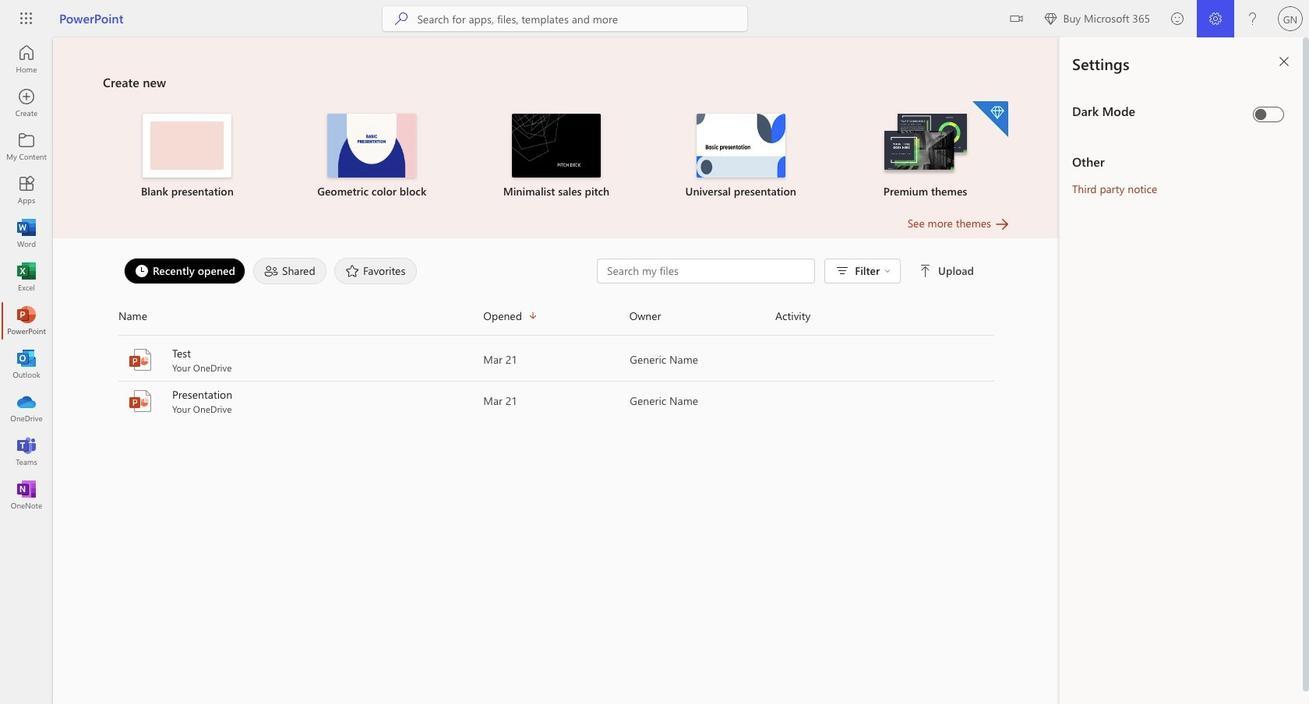 Task type: describe. For each thing, give the bounding box(es) containing it.
powerpoint image
[[19, 313, 34, 329]]

minimalist sales pitch image
[[512, 114, 601, 178]]

gn image
[[1278, 6, 1303, 31]]

name test cell
[[118, 346, 483, 374]]

geometric color block image
[[327, 114, 416, 178]]

apps image
[[19, 182, 34, 198]]

teams image
[[19, 444, 34, 460]]

minimalist sales pitch element
[[473, 114, 639, 199]]

1 region from the left
[[1013, 37, 1309, 704]]

home image
[[19, 51, 34, 67]]

my content image
[[19, 139, 34, 154]]

2 tab from the left
[[249, 258, 330, 284]]

powerpoint image for name test cell
[[128, 348, 153, 372]]

premium templates diamond image
[[972, 101, 1008, 137]]

Search box. Suggestions appear as you type. search field
[[417, 6, 748, 31]]

3 tab from the left
[[330, 258, 421, 284]]

dark mode element
[[1072, 103, 1247, 120]]

shared element
[[253, 258, 326, 284]]

excel image
[[19, 270, 34, 285]]

create image
[[19, 95, 34, 111]]

blank presentation element
[[104, 114, 270, 199]]



Task type: locate. For each thing, give the bounding box(es) containing it.
1 vertical spatial powerpoint image
[[128, 389, 153, 414]]

region
[[1013, 37, 1309, 704], [1060, 37, 1309, 704]]

main content
[[53, 37, 1060, 422]]

word image
[[19, 226, 34, 242]]

2 powerpoint image from the top
[[128, 389, 153, 414]]

2 region from the left
[[1060, 37, 1309, 704]]

onenote image
[[19, 488, 34, 503]]

premium themes image
[[881, 114, 970, 176]]

activity, column 4 of 4 column header
[[775, 304, 994, 329]]

outlook image
[[19, 357, 34, 372]]

navigation
[[0, 37, 53, 517]]

universal presentation image
[[696, 114, 785, 178]]

0 vertical spatial powerpoint image
[[128, 348, 153, 372]]

recently opened element
[[124, 258, 245, 284]]

displaying 2 out of 2 files. status
[[597, 259, 977, 284]]

powerpoint image inside name presentation cell
[[128, 389, 153, 414]]

Search my files text field
[[606, 263, 807, 279]]

1 powerpoint image from the top
[[128, 348, 153, 372]]

application
[[0, 37, 1060, 704]]

onedrive image
[[19, 401, 34, 416]]

row
[[118, 304, 994, 336]]

1 tab from the left
[[120, 258, 249, 284]]

other element
[[1072, 154, 1290, 171]]

None search field
[[383, 6, 748, 31]]

banner
[[0, 0, 1309, 41]]

favorites element
[[334, 258, 417, 284]]

powerpoint image inside name test cell
[[128, 348, 153, 372]]

tab list
[[120, 254, 597, 288]]

list
[[103, 100, 1010, 215]]

premium themes element
[[842, 101, 1008, 199]]

name presentation cell
[[118, 387, 483, 415]]

geometric color block element
[[289, 114, 455, 199]]

universal presentation element
[[658, 114, 824, 199]]

powerpoint image for name presentation cell
[[128, 389, 153, 414]]

tab
[[120, 258, 249, 284], [249, 258, 330, 284], [330, 258, 421, 284]]

powerpoint image
[[128, 348, 153, 372], [128, 389, 153, 414]]



Task type: vqa. For each thing, say whether or not it's contained in the screenshot.
the topmost Create
no



